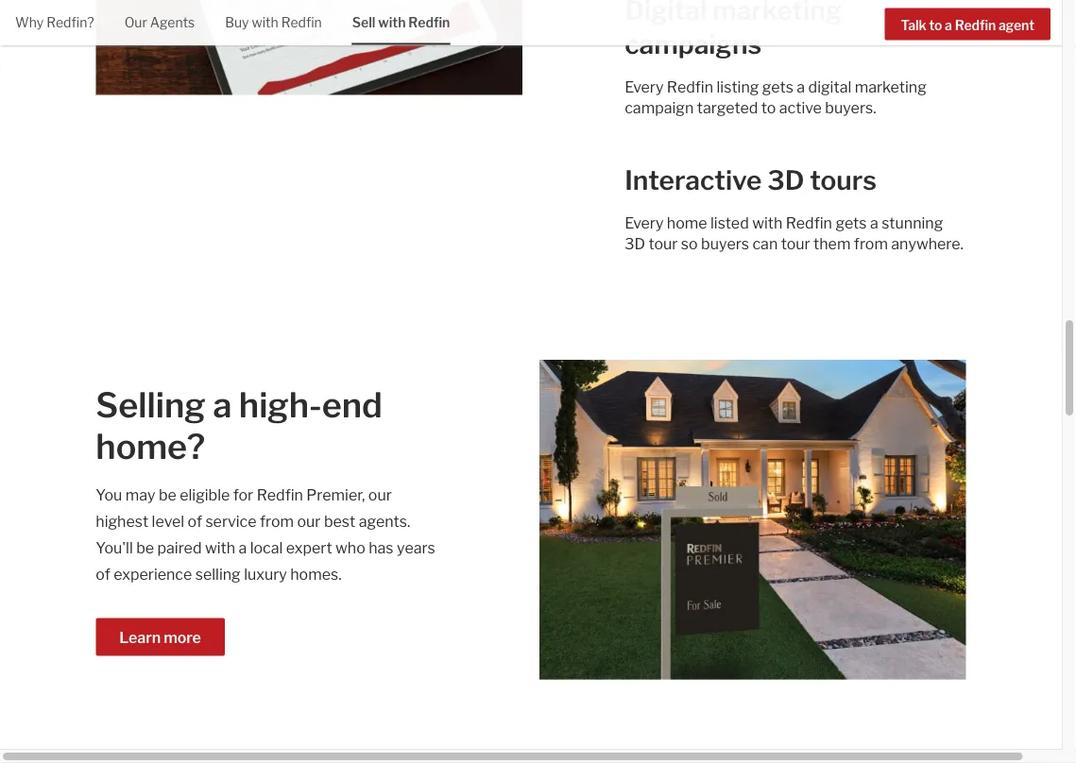 Task type: describe. For each thing, give the bounding box(es) containing it.
buyers.
[[825, 98, 876, 117]]

every for every redfin listing gets a digital marketing campaign targeted to active buyers.
[[625, 78, 664, 96]]

may
[[125, 486, 155, 504]]

campaign
[[625, 98, 694, 117]]

1 horizontal spatial our
[[368, 486, 392, 504]]

from inside every home listed with redfin gets a stunning 3d tour so buyers can tour them from anywhere.
[[854, 234, 888, 253]]

from inside 'you may be eligible for redfin premier, our highest level of service from our best agents. you'll be paired with a local expert who has years of experience selling luxury homes.'
[[260, 512, 294, 531]]

redfin inside every redfin listing gets a digital marketing campaign targeted to active buyers.
[[667, 78, 713, 96]]

every home listed with redfin gets a stunning 3d tour so buyers can tour them from anywhere.
[[625, 214, 963, 253]]

eligible
[[180, 486, 230, 504]]

agents.
[[359, 512, 410, 531]]

gets inside every home listed with redfin gets a stunning 3d tour so buyers can tour them from anywhere.
[[835, 214, 867, 232]]

a inside 'you may be eligible for redfin premier, our highest level of service from our best agents. you'll be paired with a local expert who has years of experience selling luxury homes.'
[[238, 539, 247, 557]]

sell with redfin link
[[352, 0, 450, 43]]

1 vertical spatial our
[[297, 512, 321, 531]]

level
[[152, 512, 184, 531]]

digital
[[808, 78, 851, 96]]

sell
[[352, 15, 375, 31]]

home?
[[96, 426, 205, 467]]

to inside every redfin listing gets a digital marketing campaign targeted to active buyers.
[[761, 98, 776, 117]]

0 vertical spatial 3d
[[767, 165, 804, 197]]

why redfin?
[[15, 15, 94, 31]]

agent
[[998, 17, 1034, 33]]

talk to a redfin agent button
[[885, 8, 1051, 40]]

1 vertical spatial of
[[96, 565, 110, 584]]

sell with redfin
[[352, 15, 450, 31]]

a inside every redfin listing gets a digital marketing campaign targeted to active buyers.
[[797, 78, 805, 96]]

learn
[[119, 629, 161, 647]]

talk to a redfin agent
[[901, 17, 1034, 33]]

buyers
[[701, 234, 749, 253]]

anywhere.
[[891, 234, 963, 253]]

expert
[[286, 539, 332, 557]]

digital
[[625, 0, 707, 27]]

buy
[[225, 15, 249, 31]]

our agents link
[[124, 0, 195, 43]]

digital marketing campaigns
[[625, 0, 842, 61]]

selling a high-end home?
[[96, 384, 383, 467]]

every for every home listed with redfin gets a stunning 3d tour so buyers can tour them from anywhere.
[[625, 214, 664, 232]]

0 vertical spatial be
[[159, 486, 176, 504]]

3d inside every home listed with redfin gets a stunning 3d tour so buyers can tour them from anywhere.
[[625, 234, 645, 253]]

redfin inside 'you may be eligible for redfin premier, our highest level of service from our best agents. you'll be paired with a local expert who has years of experience selling luxury homes.'
[[257, 486, 303, 504]]

selling
[[96, 384, 206, 426]]

redfin left sell
[[281, 15, 322, 31]]

you
[[96, 486, 122, 504]]

tours
[[810, 165, 877, 197]]

can
[[752, 234, 778, 253]]

local
[[250, 539, 283, 557]]

paired
[[157, 539, 202, 557]]

homes.
[[290, 565, 342, 584]]

a inside 'button'
[[945, 17, 952, 33]]

best
[[324, 512, 355, 531]]

targeted
[[697, 98, 758, 117]]

so
[[681, 234, 698, 253]]

agents
[[150, 15, 195, 31]]

listed
[[710, 214, 749, 232]]



Task type: locate. For each thing, give the bounding box(es) containing it.
our agents
[[124, 15, 195, 31]]

a left high-
[[213, 384, 232, 426]]

with
[[252, 15, 278, 31], [378, 15, 406, 31], [752, 214, 782, 232], [205, 539, 235, 557]]

marketing inside every redfin listing gets a digital marketing campaign targeted to active buyers.
[[855, 78, 927, 96]]

gets up them
[[835, 214, 867, 232]]

with up can
[[752, 214, 782, 232]]

a up active
[[797, 78, 805, 96]]

tour right can
[[781, 234, 810, 253]]

our up expert
[[297, 512, 321, 531]]

them
[[813, 234, 851, 253]]

0 vertical spatial marketing
[[712, 0, 842, 27]]

of down you'll
[[96, 565, 110, 584]]

end
[[322, 384, 383, 426]]

1 every from the top
[[625, 78, 664, 96]]

1 vertical spatial gets
[[835, 214, 867, 232]]

tour
[[648, 234, 678, 253], [781, 234, 810, 253]]

highest
[[96, 512, 148, 531]]

has
[[369, 539, 393, 557]]

our
[[124, 15, 147, 31]]

active
[[779, 98, 822, 117]]

experience
[[114, 565, 192, 584]]

of right "level"
[[188, 512, 202, 531]]

0 horizontal spatial gets
[[762, 78, 794, 96]]

our up agents.
[[368, 486, 392, 504]]

2 every from the top
[[625, 214, 664, 232]]

1 horizontal spatial of
[[188, 512, 202, 531]]

with right buy
[[252, 15, 278, 31]]

every redfin listing gets a digital marketing campaign targeted to active buyers.
[[625, 78, 927, 117]]

1 vertical spatial from
[[260, 512, 294, 531]]

to
[[929, 17, 942, 33], [761, 98, 776, 117]]

marketing up 'buyers.'
[[855, 78, 927, 96]]

home
[[667, 214, 707, 232]]

tour left so
[[648, 234, 678, 253]]

1 vertical spatial 3d
[[625, 234, 645, 253]]

redfin inside 'button'
[[955, 17, 996, 33]]

0 horizontal spatial marketing
[[712, 0, 842, 27]]

redfin right sell
[[408, 15, 450, 31]]

0 horizontal spatial 3d
[[625, 234, 645, 253]]

2 tour from the left
[[781, 234, 810, 253]]

premier,
[[306, 486, 365, 504]]

0 vertical spatial to
[[929, 17, 942, 33]]

you'll
[[96, 539, 133, 557]]

0 vertical spatial gets
[[762, 78, 794, 96]]

you may be eligible for redfin premier, our highest level of service from our best agents. you'll be paired with a local expert who has years of experience selling luxury homes.
[[96, 486, 435, 584]]

redfin?
[[47, 15, 94, 31]]

every inside every home listed with redfin gets a stunning 3d tour so buyers can tour them from anywhere.
[[625, 214, 664, 232]]

learn more
[[119, 629, 201, 647]]

to left active
[[761, 98, 776, 117]]

1 vertical spatial every
[[625, 214, 664, 232]]

0 horizontal spatial our
[[297, 512, 321, 531]]

0 vertical spatial of
[[188, 512, 202, 531]]

every
[[625, 78, 664, 96], [625, 214, 664, 232]]

why
[[15, 15, 44, 31]]

years
[[397, 539, 435, 557]]

1 tour from the left
[[648, 234, 678, 253]]

marketing
[[712, 0, 842, 27], [855, 78, 927, 96]]

with up selling
[[205, 539, 235, 557]]

every up campaign
[[625, 78, 664, 96]]

every inside every redfin listing gets a digital marketing campaign targeted to active buyers.
[[625, 78, 664, 96]]

gets
[[762, 78, 794, 96], [835, 214, 867, 232]]

redfin left "agent" at the top of page
[[955, 17, 996, 33]]

be up experience
[[136, 539, 154, 557]]

redfin right for
[[257, 486, 303, 504]]

0 horizontal spatial of
[[96, 565, 110, 584]]

a left local
[[238, 539, 247, 557]]

learn more button
[[96, 618, 225, 656]]

0 horizontal spatial from
[[260, 512, 294, 531]]

luxury
[[244, 565, 287, 584]]

to right talk
[[929, 17, 942, 33]]

tablet with the owner dashboard image
[[96, 0, 522, 95]]

listing
[[717, 78, 759, 96]]

interactive
[[625, 165, 762, 197]]

from right them
[[854, 234, 888, 253]]

gets inside every redfin listing gets a digital marketing campaign targeted to active buyers.
[[762, 78, 794, 96]]

1 horizontal spatial tour
[[781, 234, 810, 253]]

1 horizontal spatial gets
[[835, 214, 867, 232]]

a inside selling a high-end home?
[[213, 384, 232, 426]]

high-
[[239, 384, 322, 426]]

0 horizontal spatial tour
[[648, 234, 678, 253]]

every left home at the right of page
[[625, 214, 664, 232]]

3d
[[767, 165, 804, 197], [625, 234, 645, 253]]

1 vertical spatial be
[[136, 539, 154, 557]]

1 horizontal spatial 3d
[[767, 165, 804, 197]]

1 vertical spatial to
[[761, 98, 776, 117]]

our
[[368, 486, 392, 504], [297, 512, 321, 531]]

buy with redfin
[[225, 15, 322, 31]]

1 vertical spatial marketing
[[855, 78, 927, 96]]

0 horizontal spatial be
[[136, 539, 154, 557]]

redfin
[[281, 15, 322, 31], [408, 15, 450, 31], [955, 17, 996, 33], [667, 78, 713, 96], [786, 214, 832, 232], [257, 486, 303, 504]]

with inside every home listed with redfin gets a stunning 3d tour so buyers can tour them from anywhere.
[[752, 214, 782, 232]]

3d up every home listed with redfin gets a stunning 3d tour so buyers can tour them from anywhere.
[[767, 165, 804, 197]]

of
[[188, 512, 202, 531], [96, 565, 110, 584]]

with inside 'you may be eligible for redfin premier, our highest level of service from our best agents. you'll be paired with a local expert who has years of experience selling luxury homes.'
[[205, 539, 235, 557]]

service
[[205, 512, 257, 531]]

1 horizontal spatial be
[[159, 486, 176, 504]]

be
[[159, 486, 176, 504], [136, 539, 154, 557]]

0 vertical spatial our
[[368, 486, 392, 504]]

0 horizontal spatial to
[[761, 98, 776, 117]]

gets up active
[[762, 78, 794, 96]]

who
[[335, 539, 365, 557]]

3d left so
[[625, 234, 645, 253]]

redfin up campaign
[[667, 78, 713, 96]]

talk
[[901, 17, 926, 33]]

redfin up them
[[786, 214, 832, 232]]

with right sell
[[378, 15, 406, 31]]

a
[[945, 17, 952, 33], [797, 78, 805, 96], [870, 214, 878, 232], [213, 384, 232, 426], [238, 539, 247, 557]]

to inside 'button'
[[929, 17, 942, 33]]

stunning
[[882, 214, 943, 232]]

a left the stunning
[[870, 214, 878, 232]]

why redfin? link
[[15, 0, 94, 43]]

a inside every home listed with redfin gets a stunning 3d tour so buyers can tour them from anywhere.
[[870, 214, 878, 232]]

a right talk
[[945, 17, 952, 33]]

marketing inside digital marketing campaigns
[[712, 0, 842, 27]]

campaigns
[[625, 29, 762, 61]]

buy with redfin link
[[225, 0, 322, 43]]

0 vertical spatial from
[[854, 234, 888, 253]]

selling
[[195, 565, 241, 584]]

redfin premier home with yard sign image
[[540, 360, 966, 680]]

more
[[164, 629, 201, 647]]

interactive 3d tours
[[625, 165, 877, 197]]

from up local
[[260, 512, 294, 531]]

redfin inside every home listed with redfin gets a stunning 3d tour so buyers can tour them from anywhere.
[[786, 214, 832, 232]]

1 horizontal spatial to
[[929, 17, 942, 33]]

marketing up listing
[[712, 0, 842, 27]]

0 vertical spatial every
[[625, 78, 664, 96]]

1 horizontal spatial marketing
[[855, 78, 927, 96]]

for
[[233, 486, 253, 504]]

1 horizontal spatial from
[[854, 234, 888, 253]]

be up "level"
[[159, 486, 176, 504]]

from
[[854, 234, 888, 253], [260, 512, 294, 531]]



Task type: vqa. For each thing, say whether or not it's contained in the screenshot.
Listed on the right of the page
yes



